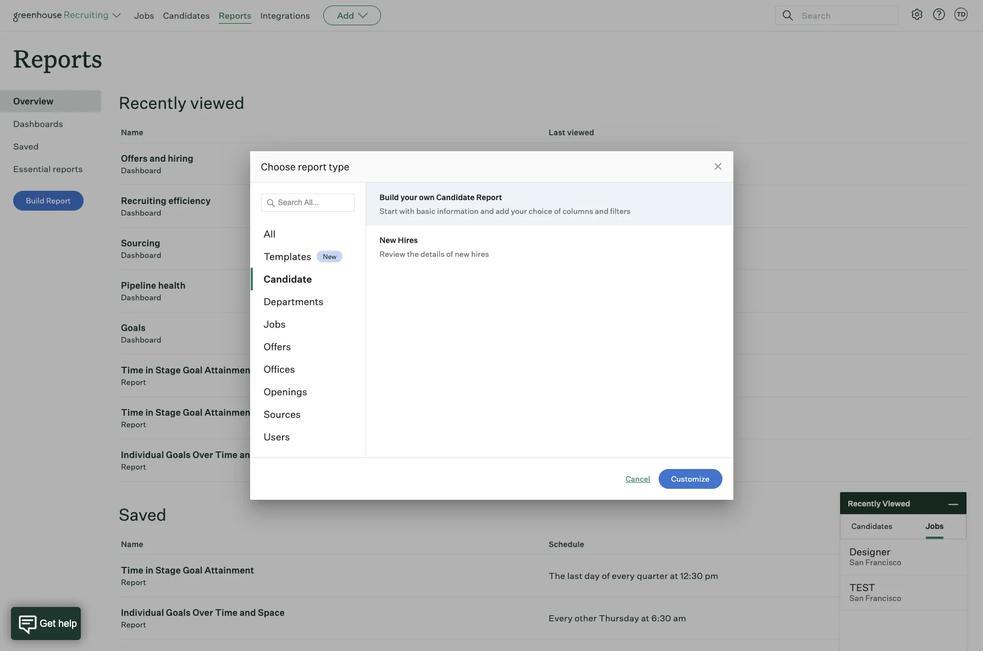 Task type: vqa. For each thing, say whether or not it's contained in the screenshot.
us
no



Task type: describe. For each thing, give the bounding box(es) containing it.
the
[[549, 570, 565, 581]]

sourcing dashboard
[[121, 238, 161, 260]]

efficiency
[[168, 195, 211, 206]]

report inside button
[[46, 196, 71, 205]]

viewed
[[883, 498, 910, 508]]

choose
[[261, 161, 296, 173]]

overview link
[[13, 95, 97, 108]]

2 vertical spatial jobs
[[926, 521, 944, 530]]

1 attainment from the top
[[205, 365, 254, 376]]

goals for every
[[166, 607, 191, 618]]

reports link
[[219, 10, 252, 21]]

td button
[[955, 8, 968, 21]]

last
[[567, 570, 583, 581]]

viewed for recently viewed
[[190, 92, 245, 113]]

hires
[[398, 235, 418, 245]]

3 stage from the top
[[155, 565, 181, 576]]

2 vertical spatial of
[[602, 570, 610, 581]]

2 goal from the top
[[183, 407, 203, 418]]

integrations link
[[260, 10, 310, 21]]

test san francisco
[[850, 581, 902, 603]]

jobs link
[[134, 10, 154, 21]]

dashboards
[[13, 118, 63, 129]]

td
[[957, 10, 966, 18]]

with
[[399, 206, 415, 216]]

candidate inside build your own candidate report start with basic information and add your choice of columns and filters
[[436, 192, 475, 202]]

2 in from the top
[[145, 407, 154, 418]]

start
[[380, 206, 398, 216]]

0 horizontal spatial at
[[641, 613, 650, 624]]

report inside build your own candidate report start with basic information and add your choice of columns and filters
[[476, 192, 502, 202]]

day
[[585, 570, 600, 581]]

add
[[496, 206, 509, 216]]

pipeline health dashboard
[[121, 280, 186, 302]]

6:30
[[651, 613, 671, 624]]

last viewed
[[549, 128, 594, 137]]

over for every other thursday at 6:30 am
[[193, 607, 213, 618]]

12:30
[[680, 570, 703, 581]]

yesterday,
[[549, 455, 593, 466]]

add button
[[323, 5, 381, 25]]

candidates link
[[163, 10, 210, 21]]

recruiting efficiency dashboard
[[121, 195, 211, 217]]

pm
[[705, 570, 719, 581]]

schedule
[[549, 540, 584, 549]]

integrations
[[260, 10, 310, 21]]

type
[[329, 161, 350, 173]]

san for designer
[[850, 558, 864, 567]]

2 time in stage goal attainment report from the top
[[121, 407, 254, 429]]

name for recently viewed
[[121, 128, 143, 137]]

new for new hires review the details of new hires
[[380, 235, 396, 245]]

goals inside the "goals dashboard"
[[121, 322, 146, 333]]

essential reports link
[[13, 162, 97, 176]]

customize
[[671, 474, 710, 483]]

td button
[[952, 5, 970, 23]]

new hires review the details of new hires
[[380, 235, 489, 258]]

details
[[421, 249, 445, 258]]

yesterday, 2:37 pm
[[549, 455, 629, 466]]

3 attainment from the top
[[205, 565, 254, 576]]

goals for yesterday,
[[166, 449, 191, 460]]

cancel link
[[626, 473, 650, 484]]

0 horizontal spatial reports
[[13, 42, 102, 74]]

every other thursday at 6:30 am
[[549, 613, 686, 624]]

users
[[264, 431, 290, 443]]

build report button
[[13, 191, 83, 211]]

today,
[[549, 201, 577, 212]]

report
[[298, 161, 327, 173]]

2 stage from the top
[[155, 407, 181, 418]]

individual goals over time and space report for yesterday,
[[121, 449, 285, 471]]

offers for offers and hiring dashboard
[[121, 153, 148, 164]]

am
[[673, 613, 686, 624]]

greenhouse recruiting image
[[13, 9, 112, 22]]

templates
[[264, 250, 311, 262]]

configure image
[[911, 8, 924, 21]]

thursday
[[599, 613, 639, 624]]

goals dashboard
[[121, 322, 161, 344]]

review
[[380, 249, 405, 258]]

dashboard inside "pipeline health dashboard"
[[121, 293, 161, 302]]

1 horizontal spatial your
[[511, 206, 527, 216]]

hiring
[[168, 153, 194, 164]]

add
[[337, 10, 354, 21]]

1 stage from the top
[[155, 365, 181, 376]]

pm
[[615, 455, 629, 466]]

own
[[419, 192, 435, 202]]

new for new
[[323, 252, 337, 261]]

every
[[612, 570, 635, 581]]

recruiting
[[121, 195, 167, 206]]

choice
[[529, 206, 552, 216]]

3 goal from the top
[[183, 565, 203, 576]]

recently for recently viewed
[[848, 498, 881, 508]]

dashboards link
[[13, 117, 97, 130]]



Task type: locate. For each thing, give the bounding box(es) containing it.
san up test
[[850, 558, 864, 567]]

san down designer san francisco
[[850, 593, 864, 603]]

0 vertical spatial stage
[[155, 365, 181, 376]]

0 vertical spatial jobs
[[134, 10, 154, 21]]

sourcing
[[121, 238, 160, 249]]

basic
[[416, 206, 435, 216]]

stage
[[155, 365, 181, 376], [155, 407, 181, 418], [155, 565, 181, 576]]

1 vertical spatial viewed
[[567, 128, 594, 137]]

1 vertical spatial goals
[[166, 449, 191, 460]]

0 vertical spatial attainment
[[205, 365, 254, 376]]

customize button
[[659, 469, 722, 489]]

build
[[380, 192, 399, 202], [26, 196, 44, 205]]

francisco up test san francisco
[[866, 558, 902, 567]]

last
[[549, 128, 566, 137]]

quarter
[[637, 570, 668, 581]]

1 time in stage goal attainment report from the top
[[121, 365, 254, 387]]

all
[[264, 228, 276, 240]]

1 vertical spatial stage
[[155, 407, 181, 418]]

your up with
[[401, 192, 417, 202]]

hires
[[471, 249, 489, 258]]

dashboard inside the recruiting efficiency dashboard
[[121, 208, 161, 217]]

of right choice
[[554, 206, 561, 216]]

essential
[[13, 163, 51, 174]]

2 vertical spatial goals
[[166, 607, 191, 618]]

1 horizontal spatial new
[[380, 235, 396, 245]]

1 vertical spatial over
[[193, 607, 213, 618]]

0 vertical spatial at
[[670, 570, 678, 581]]

2 attainment from the top
[[205, 407, 254, 418]]

1 vertical spatial new
[[323, 252, 337, 261]]

pipeline
[[121, 280, 156, 291]]

individual for every
[[121, 607, 164, 618]]

dashboard inside offers and hiring dashboard
[[121, 166, 161, 175]]

reports
[[53, 163, 83, 174]]

1 horizontal spatial jobs
[[264, 318, 286, 330]]

reports down greenhouse recruiting image
[[13, 42, 102, 74]]

san for test
[[850, 593, 864, 603]]

0 horizontal spatial offers
[[121, 153, 148, 164]]

sources
[[264, 408, 301, 420]]

0 vertical spatial over
[[193, 449, 213, 460]]

0 vertical spatial reports
[[219, 10, 252, 21]]

0 horizontal spatial candidate
[[264, 273, 312, 285]]

2 individual goals over time and space report from the top
[[121, 607, 285, 629]]

in
[[145, 365, 154, 376], [145, 407, 154, 418], [145, 565, 154, 576]]

columns
[[563, 206, 593, 216]]

0 vertical spatial new
[[380, 235, 396, 245]]

francisco
[[866, 558, 902, 567], [866, 593, 902, 603]]

1 space from the top
[[258, 449, 285, 460]]

offers up the 'recruiting'
[[121, 153, 148, 164]]

1 over from the top
[[193, 449, 213, 460]]

information
[[437, 206, 479, 216]]

2 horizontal spatial of
[[602, 570, 610, 581]]

san inside designer san francisco
[[850, 558, 864, 567]]

1 vertical spatial san
[[850, 593, 864, 603]]

offers inside offers and hiring dashboard
[[121, 153, 148, 164]]

1 individual from the top
[[121, 449, 164, 460]]

goals
[[121, 322, 146, 333], [166, 449, 191, 460], [166, 607, 191, 618]]

new
[[455, 249, 470, 258]]

2 vertical spatial time in stage goal attainment report
[[121, 565, 254, 587]]

offers and hiring dashboard
[[121, 153, 194, 175]]

other
[[575, 613, 597, 624]]

0 vertical spatial space
[[258, 449, 285, 460]]

viewed for last viewed
[[567, 128, 594, 137]]

jobs inside the choose report type 'dialog'
[[264, 318, 286, 330]]

dashboard
[[121, 166, 161, 175], [121, 208, 161, 217], [121, 250, 161, 260], [121, 293, 161, 302], [121, 335, 161, 344]]

1 vertical spatial at
[[641, 613, 650, 624]]

0 horizontal spatial your
[[401, 192, 417, 202]]

1 vertical spatial jobs
[[264, 318, 286, 330]]

0 vertical spatial time in stage goal attainment report
[[121, 365, 254, 387]]

1 dashboard from the top
[[121, 166, 161, 175]]

cancel
[[626, 474, 650, 483]]

1 vertical spatial individual
[[121, 607, 164, 618]]

of inside the new hires review the details of new hires
[[446, 249, 453, 258]]

0 horizontal spatial of
[[446, 249, 453, 258]]

saved link
[[13, 140, 97, 153]]

1 vertical spatial francisco
[[866, 593, 902, 603]]

3 time in stage goal attainment report from the top
[[121, 565, 254, 587]]

build report
[[26, 196, 71, 205]]

3 dashboard from the top
[[121, 250, 161, 260]]

1 vertical spatial individual goals over time and space report
[[121, 607, 285, 629]]

0 horizontal spatial build
[[26, 196, 44, 205]]

2 individual from the top
[[121, 607, 164, 618]]

departments
[[264, 295, 324, 307]]

0 vertical spatial francisco
[[866, 558, 902, 567]]

every
[[549, 613, 573, 624]]

candidate down templates
[[264, 273, 312, 285]]

0 vertical spatial saved
[[13, 141, 39, 152]]

san inside test san francisco
[[850, 593, 864, 603]]

dashboard up the 'recruiting'
[[121, 166, 161, 175]]

at left 12:30
[[670, 570, 678, 581]]

filters
[[610, 206, 631, 216]]

1 vertical spatial name
[[121, 540, 143, 549]]

1 san from the top
[[850, 558, 864, 567]]

6:45
[[579, 201, 598, 212]]

offers up the offices
[[264, 340, 291, 352]]

designer
[[850, 545, 891, 558]]

individual for yesterday,
[[121, 449, 164, 460]]

0 vertical spatial of
[[554, 206, 561, 216]]

francisco inside designer san francisco
[[866, 558, 902, 567]]

choose report type dialog
[[250, 151, 733, 500]]

report
[[476, 192, 502, 202], [46, 196, 71, 205], [121, 377, 146, 387], [121, 420, 146, 429], [121, 462, 146, 471], [121, 577, 146, 587], [121, 620, 146, 629]]

2 horizontal spatial jobs
[[926, 521, 944, 530]]

designer san francisco
[[850, 545, 902, 567]]

0 vertical spatial candidate
[[436, 192, 475, 202]]

individual
[[121, 449, 164, 460], [121, 607, 164, 618]]

the last day of every quarter at 12:30 pm
[[549, 570, 719, 581]]

essential reports
[[13, 163, 83, 174]]

0 horizontal spatial new
[[323, 252, 337, 261]]

goal
[[183, 365, 203, 376], [183, 407, 203, 418], [183, 565, 203, 576]]

francisco for designer
[[866, 558, 902, 567]]

1 vertical spatial goal
[[183, 407, 203, 418]]

choose report type
[[261, 161, 350, 173]]

0 vertical spatial name
[[121, 128, 143, 137]]

2 vertical spatial attainment
[[205, 565, 254, 576]]

0 horizontal spatial saved
[[13, 141, 39, 152]]

1 horizontal spatial recently
[[848, 498, 881, 508]]

build for build report
[[26, 196, 44, 205]]

2 space from the top
[[258, 607, 285, 618]]

0 vertical spatial recently
[[119, 92, 187, 113]]

dashboard down the pipeline
[[121, 293, 161, 302]]

attainment
[[205, 365, 254, 376], [205, 407, 254, 418], [205, 565, 254, 576]]

1 vertical spatial reports
[[13, 42, 102, 74]]

0 vertical spatial goal
[[183, 365, 203, 376]]

0 vertical spatial your
[[401, 192, 417, 202]]

1 vertical spatial in
[[145, 407, 154, 418]]

2:37
[[595, 455, 613, 466]]

1 individual goals over time and space report from the top
[[121, 449, 285, 471]]

am
[[600, 201, 615, 212]]

Search text field
[[799, 7, 888, 23]]

1 in from the top
[[145, 365, 154, 376]]

at left 6:30
[[641, 613, 650, 624]]

1 horizontal spatial reports
[[219, 10, 252, 21]]

san
[[850, 558, 864, 567], [850, 593, 864, 603]]

time in stage goal attainment report
[[121, 365, 254, 387], [121, 407, 254, 429], [121, 565, 254, 587]]

2 vertical spatial stage
[[155, 565, 181, 576]]

1 vertical spatial of
[[446, 249, 453, 258]]

recently for recently viewed
[[119, 92, 187, 113]]

of
[[554, 206, 561, 216], [446, 249, 453, 258], [602, 570, 610, 581]]

1 horizontal spatial offers
[[264, 340, 291, 352]]

candidates
[[163, 10, 210, 21]]

1 vertical spatial time in stage goal attainment report
[[121, 407, 254, 429]]

build inside button
[[26, 196, 44, 205]]

1 horizontal spatial saved
[[119, 504, 167, 525]]

at
[[670, 570, 678, 581], [641, 613, 650, 624]]

3 in from the top
[[145, 565, 154, 576]]

of left new
[[446, 249, 453, 258]]

francisco down designer san francisco
[[866, 593, 902, 603]]

recently viewed
[[119, 92, 245, 113]]

health
[[158, 280, 186, 291]]

1 vertical spatial recently
[[848, 498, 881, 508]]

build down "essential"
[[26, 196, 44, 205]]

name
[[121, 128, 143, 137], [121, 540, 143, 549]]

over
[[193, 449, 213, 460], [193, 607, 213, 618]]

your
[[401, 192, 417, 202], [511, 206, 527, 216]]

new right templates
[[323, 252, 337, 261]]

1 vertical spatial attainment
[[205, 407, 254, 418]]

0 vertical spatial san
[[850, 558, 864, 567]]

2 san from the top
[[850, 593, 864, 603]]

Search All... text field
[[261, 194, 355, 212]]

0 vertical spatial individual goals over time and space report
[[121, 449, 285, 471]]

offices
[[264, 363, 295, 375]]

0 horizontal spatial viewed
[[190, 92, 245, 113]]

1 horizontal spatial build
[[380, 192, 399, 202]]

2 vertical spatial in
[[145, 565, 154, 576]]

5 dashboard from the top
[[121, 335, 161, 344]]

0 vertical spatial in
[[145, 365, 154, 376]]

1 vertical spatial offers
[[264, 340, 291, 352]]

overview
[[13, 96, 53, 107]]

recently viewed
[[848, 498, 910, 508]]

0 horizontal spatial recently
[[119, 92, 187, 113]]

1 horizontal spatial viewed
[[567, 128, 594, 137]]

0 vertical spatial individual
[[121, 449, 164, 460]]

space
[[258, 449, 285, 460], [258, 607, 285, 618]]

reports right the candidates
[[219, 10, 252, 21]]

2 francisco from the top
[[866, 593, 902, 603]]

1 horizontal spatial at
[[670, 570, 678, 581]]

1 francisco from the top
[[866, 558, 902, 567]]

dashboard down sourcing
[[121, 250, 161, 260]]

space for every other thursday at 6:30 am
[[258, 607, 285, 618]]

candidate up information
[[436, 192, 475, 202]]

2 dashboard from the top
[[121, 208, 161, 217]]

new inside the new hires review the details of new hires
[[380, 235, 396, 245]]

new up review
[[380, 235, 396, 245]]

0 horizontal spatial jobs
[[134, 10, 154, 21]]

build for build your own candidate report start with basic information and add your choice of columns and filters
[[380, 192, 399, 202]]

dashboard down the 'recruiting'
[[121, 208, 161, 217]]

test
[[850, 581, 875, 593]]

viewed
[[190, 92, 245, 113], [567, 128, 594, 137]]

today, 6:45 am
[[549, 201, 615, 212]]

offers
[[121, 153, 148, 164], [264, 340, 291, 352]]

name for saved
[[121, 540, 143, 549]]

0 vertical spatial goals
[[121, 322, 146, 333]]

offers for offers
[[264, 340, 291, 352]]

of right day
[[602, 570, 610, 581]]

0 vertical spatial viewed
[[190, 92, 245, 113]]

dashboard down "pipeline health dashboard"
[[121, 335, 161, 344]]

individual goals over time and space report for every
[[121, 607, 285, 629]]

1 name from the top
[[121, 128, 143, 137]]

build inside build your own candidate report start with basic information and add your choice of columns and filters
[[380, 192, 399, 202]]

build your own candidate report start with basic information and add your choice of columns and filters
[[380, 192, 631, 216]]

francisco for test
[[866, 593, 902, 603]]

1 vertical spatial candidate
[[264, 273, 312, 285]]

2 over from the top
[[193, 607, 213, 618]]

1 horizontal spatial of
[[554, 206, 561, 216]]

your right add
[[511, 206, 527, 216]]

2 name from the top
[[121, 540, 143, 549]]

4 dashboard from the top
[[121, 293, 161, 302]]

openings
[[264, 385, 307, 398]]

0 vertical spatial offers
[[121, 153, 148, 164]]

over for yesterday, 2:37 pm
[[193, 449, 213, 460]]

1 horizontal spatial candidate
[[436, 192, 475, 202]]

offers inside the choose report type 'dialog'
[[264, 340, 291, 352]]

space for yesterday, 2:37 pm
[[258, 449, 285, 460]]

francisco inside test san francisco
[[866, 593, 902, 603]]

the
[[407, 249, 419, 258]]

individual goals over time and space report
[[121, 449, 285, 471], [121, 607, 285, 629]]

1 goal from the top
[[183, 365, 203, 376]]

1 vertical spatial space
[[258, 607, 285, 618]]

1 vertical spatial saved
[[119, 504, 167, 525]]

build up start
[[380, 192, 399, 202]]

of inside build your own candidate report start with basic information and add your choice of columns and filters
[[554, 206, 561, 216]]

2 vertical spatial goal
[[183, 565, 203, 576]]

and inside offers and hiring dashboard
[[150, 153, 166, 164]]

1 vertical spatial your
[[511, 206, 527, 216]]



